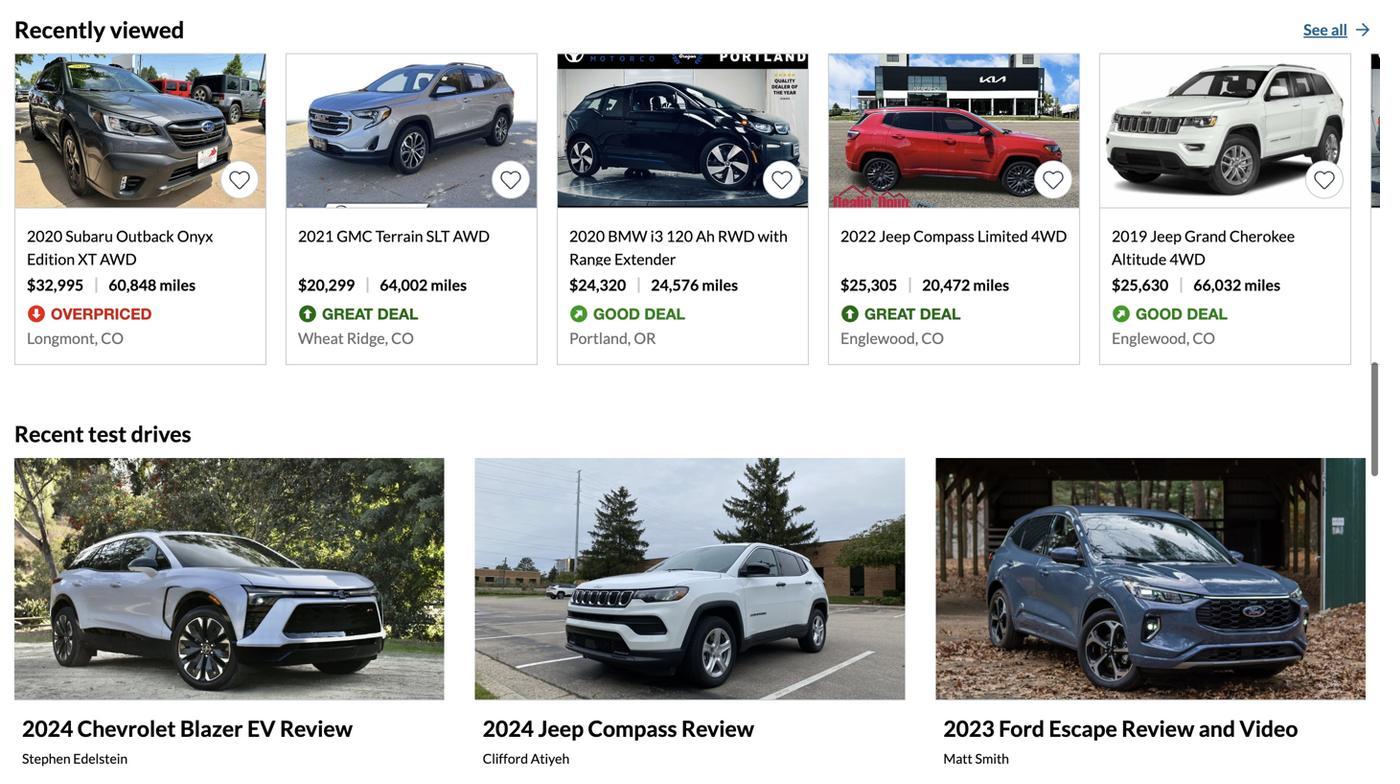 Task type: describe. For each thing, give the bounding box(es) containing it.
escape
[[1049, 716, 1118, 742]]

smith
[[975, 751, 1009, 767]]

good deal for portland,
[[593, 305, 685, 323]]

jeep for 2022
[[879, 227, 911, 245]]

matt
[[944, 751, 973, 767]]

subaru
[[65, 227, 113, 245]]

miles for 24,576 miles
[[702, 276, 738, 294]]

$25,630
[[1112, 276, 1169, 294]]

range
[[569, 250, 612, 268]]

onyx
[[177, 227, 213, 245]]

review inside 2024 chevrolet blazer ev review stephen edelstein
[[280, 716, 353, 742]]

60,848
[[109, 276, 157, 294]]

co for $25,630
[[1193, 329, 1216, 347]]

great for $20,299
[[322, 305, 373, 323]]

ev
[[247, 716, 276, 742]]

2024 for 2024 chevrolet blazer ev review
[[22, 716, 73, 742]]

all
[[1332, 20, 1348, 39]]

good for $25,630
[[1136, 305, 1183, 323]]

2020 bmw i3 120 ah rwd with range extender
[[569, 227, 788, 268]]

and
[[1199, 716, 1236, 742]]

englewood, co for $25,305
[[841, 329, 944, 347]]

66,032 miles
[[1194, 276, 1281, 294]]

deal for 20,472
[[920, 305, 961, 323]]

test
[[88, 421, 127, 447]]

gmc
[[337, 227, 373, 245]]

2022 jeep compass limited 4wd image
[[829, 54, 1079, 207]]

viewed
[[110, 16, 184, 43]]

overpriced
[[51, 305, 152, 323]]

stephen
[[22, 751, 71, 767]]

xt
[[78, 250, 97, 268]]

blazer
[[180, 716, 243, 742]]

0 vertical spatial 4wd
[[1031, 227, 1067, 245]]

drives
[[131, 421, 191, 447]]

deal for 66,032
[[1187, 305, 1228, 323]]

englewood, for $25,305
[[841, 329, 919, 347]]

2021 gmc terrain slt awd image
[[287, 54, 537, 207]]

video
[[1240, 716, 1298, 742]]

24,576
[[651, 276, 699, 294]]

see
[[1304, 20, 1329, 39]]

2019 jeep grand cherokee altitude 4wd image
[[1101, 54, 1351, 207]]

terrain
[[376, 227, 423, 245]]

portland, or
[[569, 329, 656, 347]]

2023
[[944, 716, 995, 742]]

chevrolet
[[77, 716, 176, 742]]

clifford
[[483, 751, 528, 767]]

64,002
[[380, 276, 428, 294]]

$32,995
[[27, 276, 84, 294]]

extender
[[614, 250, 676, 268]]

great deal for co
[[865, 305, 961, 323]]

2020 bmw i3 120 ah rwd with range extender image
[[558, 54, 808, 207]]

great for $25,305
[[865, 305, 916, 323]]

wheat ridge, co
[[298, 329, 414, 347]]

ah
[[696, 227, 715, 245]]

2024 chevrolet blazer ev review image
[[14, 458, 445, 700]]

review for 2024
[[682, 716, 754, 742]]

2024 jeep compass review clifford atiyeh
[[483, 716, 754, 767]]

2024 for 2024 jeep compass review
[[483, 716, 534, 742]]

ridge,
[[347, 329, 388, 347]]

recent
[[14, 421, 84, 447]]

awd inside 2020 subaru outback onyx edition xt awd
[[100, 250, 137, 268]]

2022
[[841, 227, 876, 245]]

20,472 miles
[[923, 276, 1010, 294]]

compass for limited
[[914, 227, 975, 245]]

or
[[634, 329, 656, 347]]

2023 ford escape review and video image
[[925, 452, 1377, 706]]

bmw
[[608, 227, 648, 245]]

grand
[[1185, 227, 1227, 245]]

great deal for ridge,
[[322, 305, 418, 323]]

2020 for 2020 bmw i3 120 ah rwd with range extender
[[569, 227, 605, 245]]

2023 ford escape review and video link
[[944, 716, 1298, 742]]

edelstein
[[73, 751, 128, 767]]



Task type: vqa. For each thing, say whether or not it's contained in the screenshot.


Task type: locate. For each thing, give the bounding box(es) containing it.
4wd inside '2019 jeep grand cherokee altitude 4wd'
[[1170, 250, 1206, 268]]

1 great from the left
[[322, 305, 373, 323]]

great deal down the 20,472
[[865, 305, 961, 323]]

2 good deal from the left
[[1136, 305, 1228, 323]]

$25,305
[[841, 276, 898, 294]]

recently
[[14, 16, 106, 43]]

review inside '2024 jeep compass review clifford atiyeh'
[[682, 716, 754, 742]]

miles right 64,002
[[431, 276, 467, 294]]

0 horizontal spatial englewood,
[[841, 329, 919, 347]]

with
[[758, 227, 788, 245]]

120
[[666, 227, 693, 245]]

recently viewed
[[14, 16, 184, 43]]

1 horizontal spatial englewood, co
[[1112, 329, 1216, 347]]

0 horizontal spatial 4wd
[[1031, 227, 1067, 245]]

2 englewood, from the left
[[1112, 329, 1190, 347]]

2019 jeep grand cherokee altitude 4wd
[[1112, 227, 1295, 268]]

1 good from the left
[[593, 305, 640, 323]]

1 horizontal spatial good
[[1136, 305, 1183, 323]]

co for $32,995
[[101, 329, 124, 347]]

jeep right 2022 at the right top of the page
[[879, 227, 911, 245]]

co down the 20,472
[[922, 329, 944, 347]]

great down $25,305
[[865, 305, 916, 323]]

englewood, co down $25,630
[[1112, 329, 1216, 347]]

60,848 miles
[[109, 276, 196, 294]]

englewood,
[[841, 329, 919, 347], [1112, 329, 1190, 347]]

longmont, co
[[27, 329, 124, 347]]

2 horizontal spatial jeep
[[1151, 227, 1182, 245]]

0 horizontal spatial compass
[[588, 716, 677, 742]]

2024 chevrolet blazer ev review link
[[22, 716, 353, 742]]

$24,320
[[569, 276, 626, 294]]

5 miles from the left
[[1245, 276, 1281, 294]]

0 horizontal spatial good
[[593, 305, 640, 323]]

4wd
[[1031, 227, 1067, 245], [1170, 250, 1206, 268]]

see all
[[1304, 20, 1348, 39]]

1 deal from the left
[[377, 305, 418, 323]]

great deal
[[322, 305, 418, 323], [865, 305, 961, 323]]

2024 jeep compass review link
[[483, 716, 754, 742]]

recent test drives
[[14, 421, 191, 447]]

longmont,
[[27, 329, 98, 347]]

2020 inside the 2020 bmw i3 120 ah rwd with range extender
[[569, 227, 605, 245]]

miles
[[159, 276, 196, 294], [431, 276, 467, 294], [702, 276, 738, 294], [973, 276, 1010, 294], [1245, 276, 1281, 294]]

1 horizontal spatial good deal
[[1136, 305, 1228, 323]]

2020 inside 2020 subaru outback onyx edition xt awd
[[27, 227, 62, 245]]

1 englewood, from the left
[[841, 329, 919, 347]]

1 horizontal spatial compass
[[914, 227, 975, 245]]

deal down the 20,472
[[920, 305, 961, 323]]

66,032
[[1194, 276, 1242, 294]]

3 review from the left
[[1122, 716, 1195, 742]]

englewood, down $25,305
[[841, 329, 919, 347]]

64,002 miles
[[380, 276, 467, 294]]

1 horizontal spatial 4wd
[[1170, 250, 1206, 268]]

2023 ford escape review and video matt smith
[[944, 716, 1298, 767]]

1 great deal from the left
[[322, 305, 418, 323]]

compass for review
[[588, 716, 677, 742]]

0 horizontal spatial 2020
[[27, 227, 62, 245]]

deal for 24,576
[[645, 305, 685, 323]]

jeep up altitude
[[1151, 227, 1182, 245]]

2021 gmc terrain slt awd
[[298, 227, 490, 245]]

outback
[[116, 227, 174, 245]]

1 vertical spatial awd
[[100, 250, 137, 268]]

2024 inside 2024 chevrolet blazer ev review stephen edelstein
[[22, 716, 73, 742]]

jeep
[[879, 227, 911, 245], [1151, 227, 1182, 245], [538, 716, 584, 742]]

1 horizontal spatial review
[[682, 716, 754, 742]]

good deal for englewood,
[[1136, 305, 1228, 323]]

2 englewood, co from the left
[[1112, 329, 1216, 347]]

1 horizontal spatial great deal
[[865, 305, 961, 323]]

cherokee
[[1230, 227, 1295, 245]]

1 co from the left
[[101, 329, 124, 347]]

miles right 66,032 at the top right
[[1245, 276, 1281, 294]]

0 horizontal spatial jeep
[[538, 716, 584, 742]]

jeep up atiyeh on the bottom left of the page
[[538, 716, 584, 742]]

0 horizontal spatial englewood, co
[[841, 329, 944, 347]]

miles for 64,002 miles
[[431, 276, 467, 294]]

englewood, co for $25,630
[[1112, 329, 1216, 347]]

good
[[593, 305, 640, 323], [1136, 305, 1183, 323]]

2024 inside '2024 jeep compass review clifford atiyeh'
[[483, 716, 534, 742]]

atiyeh
[[531, 751, 570, 767]]

jeep inside '2019 jeep grand cherokee altitude 4wd'
[[1151, 227, 1182, 245]]

2021
[[298, 227, 334, 245]]

1 horizontal spatial great
[[865, 305, 916, 323]]

1 good deal from the left
[[593, 305, 685, 323]]

3 deal from the left
[[920, 305, 961, 323]]

1 2024 from the left
[[22, 716, 73, 742]]

4 deal from the left
[[1187, 305, 1228, 323]]

co
[[101, 329, 124, 347], [391, 329, 414, 347], [922, 329, 944, 347], [1193, 329, 1216, 347]]

jeep for 2019
[[1151, 227, 1182, 245]]

20,472
[[923, 276, 970, 294]]

1 vertical spatial 4wd
[[1170, 250, 1206, 268]]

2020 up 'range'
[[569, 227, 605, 245]]

2 miles from the left
[[431, 276, 467, 294]]

good deal down 66,032 at the top right
[[1136, 305, 1228, 323]]

deal
[[377, 305, 418, 323], [645, 305, 685, 323], [920, 305, 961, 323], [1187, 305, 1228, 323]]

2 great deal from the left
[[865, 305, 961, 323]]

1 horizontal spatial jeep
[[879, 227, 911, 245]]

review inside 2023 ford escape review and video matt smith
[[1122, 716, 1195, 742]]

1 miles from the left
[[159, 276, 196, 294]]

awd up '60,848'
[[100, 250, 137, 268]]

1 review from the left
[[280, 716, 353, 742]]

good deal up or
[[593, 305, 685, 323]]

1 horizontal spatial 2020
[[569, 227, 605, 245]]

2020 up edition on the top left
[[27, 227, 62, 245]]

miles for 66,032 miles
[[1245, 276, 1281, 294]]

2024 up 'stephen'
[[22, 716, 73, 742]]

co down overpriced
[[101, 329, 124, 347]]

slt
[[426, 227, 450, 245]]

2020
[[27, 227, 62, 245], [569, 227, 605, 245]]

0 horizontal spatial review
[[280, 716, 353, 742]]

miles for 20,472 miles
[[973, 276, 1010, 294]]

altitude
[[1112, 250, 1167, 268]]

2 2024 from the left
[[483, 716, 534, 742]]

2 great from the left
[[865, 305, 916, 323]]

good down $25,630
[[1136, 305, 1183, 323]]

co for $25,305
[[922, 329, 944, 347]]

4wd right limited
[[1031, 227, 1067, 245]]

2 good from the left
[[1136, 305, 1183, 323]]

2 horizontal spatial review
[[1122, 716, 1195, 742]]

2020 for 2020 subaru outback onyx edition xt awd
[[27, 227, 62, 245]]

4 co from the left
[[1193, 329, 1216, 347]]

2019
[[1112, 227, 1148, 245]]

miles right the 20,472
[[973, 276, 1010, 294]]

0 horizontal spatial 2024
[[22, 716, 73, 742]]

englewood, down $25,630
[[1112, 329, 1190, 347]]

i3
[[651, 227, 663, 245]]

1 horizontal spatial 2024
[[483, 716, 534, 742]]

2 co from the left
[[391, 329, 414, 347]]

deal down the 24,576
[[645, 305, 685, 323]]

1 vertical spatial compass
[[588, 716, 677, 742]]

2022 jeep compass limited 4wd
[[841, 227, 1067, 245]]

deal for 64,002
[[377, 305, 418, 323]]

deal down 66,032 at the top right
[[1187, 305, 1228, 323]]

4 miles from the left
[[973, 276, 1010, 294]]

2 review from the left
[[682, 716, 754, 742]]

edition
[[27, 250, 75, 268]]

3 miles from the left
[[702, 276, 738, 294]]

good deal
[[593, 305, 685, 323], [1136, 305, 1228, 323]]

4wd down grand
[[1170, 250, 1206, 268]]

0 horizontal spatial great
[[322, 305, 373, 323]]

englewood, co
[[841, 329, 944, 347], [1112, 329, 1216, 347]]

co right ridge,
[[391, 329, 414, 347]]

deal down 64,002
[[377, 305, 418, 323]]

24,576 miles
[[651, 276, 738, 294]]

co down 66,032 at the top right
[[1193, 329, 1216, 347]]

wheat
[[298, 329, 344, 347]]

2 2020 from the left
[[569, 227, 605, 245]]

0 horizontal spatial great deal
[[322, 305, 418, 323]]

portland,
[[569, 329, 631, 347]]

awd right slt at left
[[453, 227, 490, 245]]

englewood, co down $25,305
[[841, 329, 944, 347]]

rwd
[[718, 227, 755, 245]]

jeep inside '2024 jeep compass review clifford atiyeh'
[[538, 716, 584, 742]]

miles right the 24,576
[[702, 276, 738, 294]]

2020 subaru outback onyx edition xt awd image
[[15, 54, 266, 207]]

1 horizontal spatial englewood,
[[1112, 329, 1190, 347]]

compass
[[914, 227, 975, 245], [588, 716, 677, 742]]

2024 up clifford
[[483, 716, 534, 742]]

jeep for 2024
[[538, 716, 584, 742]]

miles right '60,848'
[[159, 276, 196, 294]]

limited
[[978, 227, 1028, 245]]

1 2020 from the left
[[27, 227, 62, 245]]

0 vertical spatial compass
[[914, 227, 975, 245]]

1 englewood, co from the left
[[841, 329, 944, 347]]

2024 jeep compass review image
[[475, 458, 905, 700]]

0 horizontal spatial awd
[[100, 250, 137, 268]]

2 deal from the left
[[645, 305, 685, 323]]

$20,299
[[298, 276, 355, 294]]

miles for 60,848 miles
[[159, 276, 196, 294]]

good up portland, or
[[593, 305, 640, 323]]

review for 2023
[[1122, 716, 1195, 742]]

compass inside '2024 jeep compass review clifford atiyeh'
[[588, 716, 677, 742]]

1 horizontal spatial awd
[[453, 227, 490, 245]]

awd
[[453, 227, 490, 245], [100, 250, 137, 268]]

ford
[[999, 716, 1045, 742]]

review
[[280, 716, 353, 742], [682, 716, 754, 742], [1122, 716, 1195, 742]]

2024 chevrolet blazer ev review stephen edelstein
[[22, 716, 353, 767]]

2020 subaru outback onyx edition xt awd
[[27, 227, 213, 268]]

great deal up ridge,
[[322, 305, 418, 323]]

see all link
[[1304, 16, 1371, 44]]

great up wheat ridge, co
[[322, 305, 373, 323]]

englewood, for $25,630
[[1112, 329, 1190, 347]]

0 vertical spatial awd
[[453, 227, 490, 245]]

3 co from the left
[[922, 329, 944, 347]]

2024
[[22, 716, 73, 742], [483, 716, 534, 742]]

0 horizontal spatial good deal
[[593, 305, 685, 323]]

great
[[322, 305, 373, 323], [865, 305, 916, 323]]

good for $24,320
[[593, 305, 640, 323]]



